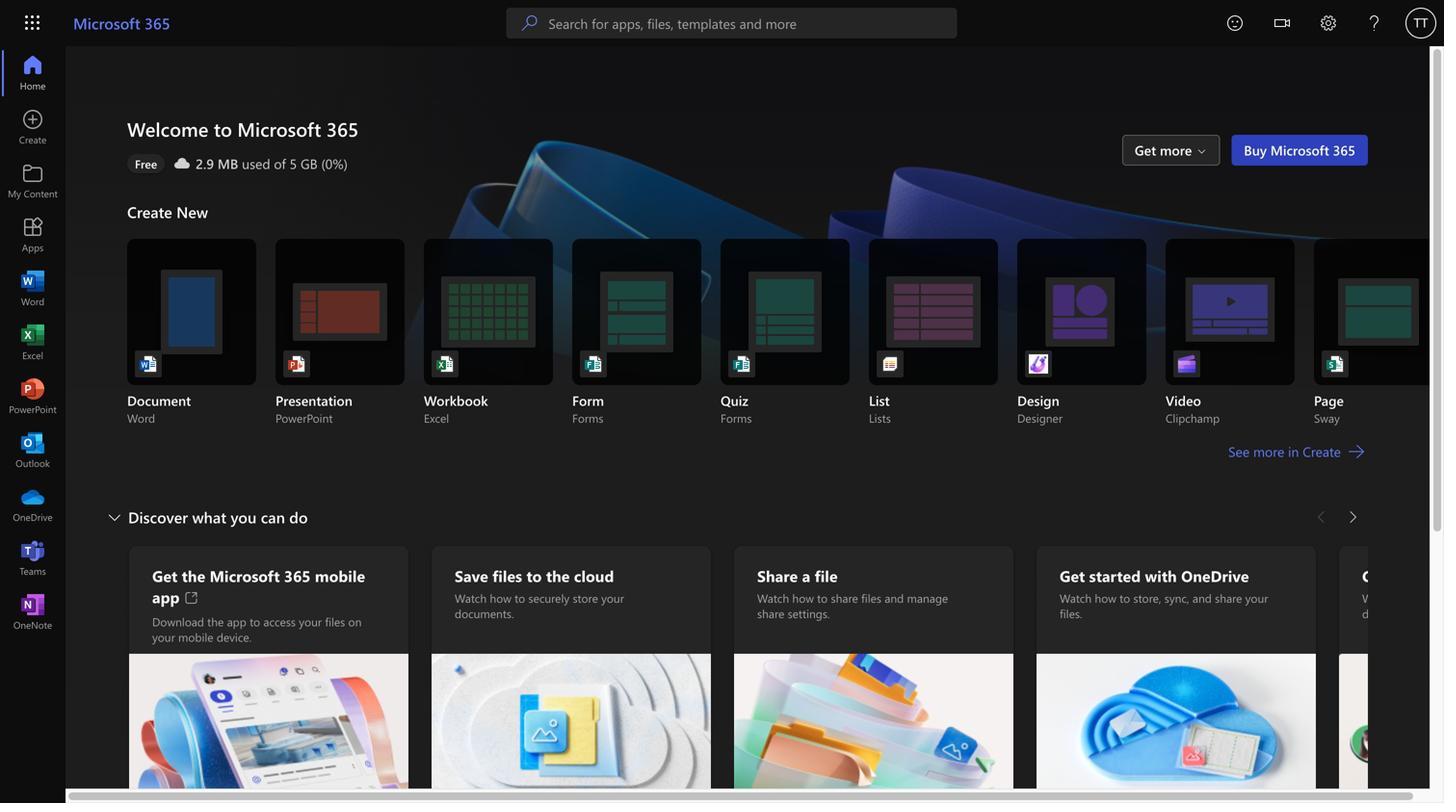 Task type: vqa. For each thing, say whether or not it's contained in the screenshot.
Recently opened tab
no



Task type: describe. For each thing, give the bounding box(es) containing it.
workbook excel
[[424, 392, 488, 426]]

to inside collaborate watch how to ed
[[1422, 591, 1433, 606]]

designer design image
[[1029, 355, 1048, 374]]

tt
[[1414, 15, 1428, 30]]

video clipchamp
[[1166, 392, 1220, 426]]

of
[[274, 155, 286, 172]]

365 inside banner
[[145, 13, 170, 33]]

form forms
[[572, 392, 604, 426]]

manage
[[907, 591, 948, 606]]

document word
[[127, 392, 191, 426]]

file
[[815, 566, 838, 586]]

to inside share a file watch how to share files and manage share settings.
[[817, 591, 828, 606]]

save files to the cloud watch how to securely store your documents.
[[455, 566, 624, 621]]

save files to the cloud image
[[432, 654, 711, 797]]

more for see
[[1254, 443, 1285, 461]]

free
[[135, 156, 157, 172]]

onedrive
[[1181, 566, 1249, 586]]

mobile inside download the app to access your files on your mobile device.
[[178, 630, 213, 645]]

2.9 mb used of 5 gb (0%)
[[196, 155, 348, 172]]

your inside save files to the cloud watch how to securely store your documents.
[[601, 591, 624, 606]]

presentation
[[276, 392, 353, 409]]

on
[[348, 614, 362, 630]]

clipchamp
[[1166, 410, 1220, 426]]

files inside save files to the cloud watch how to securely store your documents.
[[493, 566, 522, 586]]

get the microsoft 365 mobile app
[[152, 566, 365, 607]]

create new element
[[127, 197, 1443, 502]]

to inside get started with onedrive watch how to store, sync, and share your files.
[[1120, 591, 1130, 606]]

sway page image
[[1326, 355, 1345, 374]]

to up securely
[[527, 566, 542, 586]]

collaborate in real time image
[[1339, 654, 1444, 797]]

started
[[1089, 566, 1141, 586]]

how inside share a file watch how to share files and manage share settings.
[[792, 591, 814, 606]]

and inside share a file watch how to share files and manage share settings.
[[885, 591, 904, 606]]

get more
[[1135, 141, 1192, 159]]

securely
[[528, 591, 570, 606]]

documents.
[[455, 606, 514, 621]]

2.9
[[196, 155, 214, 172]]

the for get the microsoft 365 mobile app
[[182, 566, 205, 586]]

365 inside get the microsoft 365 mobile app
[[284, 566, 311, 586]]

watch inside save files to the cloud watch how to securely store your documents.
[[455, 591, 487, 606]]

forms for form
[[572, 410, 604, 426]]

a
[[802, 566, 810, 586]]

how inside get started with onedrive watch how to store, sync, and share your files.
[[1095, 591, 1117, 606]]

do
[[289, 507, 308, 528]]

(0%)
[[321, 155, 348, 172]]

files inside download the app to access your files on your mobile device.
[[325, 614, 345, 630]]

get for get more
[[1135, 141, 1156, 159]]

page
[[1314, 392, 1344, 409]]

how inside collaborate watch how to ed
[[1397, 591, 1419, 606]]

word image
[[23, 279, 42, 299]]

get inside get started with onedrive watch how to store, sync, and share your files.
[[1060, 566, 1085, 586]]

can
[[261, 507, 285, 528]]

sway
[[1314, 410, 1340, 426]]

365 inside button
[[1333, 141, 1356, 159]]

this account doesn't have a microsoft 365 subscription. click to view your benefits. tooltip
[[127, 154, 165, 173]]

teams image
[[23, 549, 42, 568]]

files inside share a file watch how to share files and manage share settings.
[[861, 591, 882, 606]]

app inside get the microsoft 365 mobile app
[[152, 587, 180, 607]]

share
[[757, 566, 798, 586]]

the inside save files to the cloud watch how to securely store your documents.
[[546, 566, 570, 586]]

watch inside collaborate watch how to ed
[[1362, 591, 1394, 606]]

 button
[[1259, 0, 1306, 50]]

new
[[176, 201, 208, 222]]

to left securely
[[515, 591, 525, 606]]

more for get
[[1160, 141, 1192, 159]]

what
[[192, 507, 226, 528]]

discover what you can do
[[128, 507, 308, 528]]

watch inside share a file watch how to share files and manage share settings.
[[757, 591, 789, 606]]

lists list image
[[881, 355, 900, 374]]

designer design image
[[1029, 355, 1048, 374]]

microsoft inside banner
[[73, 13, 140, 33]]

page sway
[[1314, 392, 1344, 426]]

powerpoint
[[276, 410, 333, 426]]

presentation powerpoint
[[276, 392, 353, 426]]

watch inside get started with onedrive watch how to store, sync, and share your files.
[[1060, 591, 1092, 606]]

design designer
[[1017, 392, 1063, 426]]

clipchamp video image
[[1177, 355, 1197, 374]]

microsoft inside get the microsoft 365 mobile app
[[210, 566, 280, 586]]

welcome to microsoft 365 application
[[0, 46, 1444, 804]]

app inside download the app to access your files on your mobile device.
[[227, 614, 246, 630]]

powerpoint image
[[23, 387, 42, 407]]

onenote image
[[23, 603, 42, 622]]

my content image
[[23, 172, 42, 191]]

you
[[231, 507, 257, 528]]

1 horizontal spatial create
[[1303, 443, 1341, 461]]



Task type: locate. For each thing, give the bounding box(es) containing it.
to up mb
[[214, 116, 232, 142]]

next image
[[1343, 502, 1362, 533]]

navigation
[[0, 46, 66, 640]]

files.
[[1060, 606, 1083, 621]]

share
[[831, 591, 858, 606], [1215, 591, 1242, 606], [757, 606, 785, 621]]

quiz
[[721, 392, 749, 409]]

create left new
[[127, 201, 172, 222]]

1 horizontal spatial mobile
[[315, 566, 365, 586]]

2 forms from the left
[[721, 410, 752, 426]]

1 horizontal spatial files
[[493, 566, 522, 586]]

get for get the microsoft 365 mobile app
[[152, 566, 178, 586]]

navigation inside welcome to microsoft 365 application
[[0, 46, 66, 640]]

1 horizontal spatial get
[[1060, 566, 1085, 586]]

and
[[885, 591, 904, 606], [1193, 591, 1212, 606]]

store,
[[1134, 591, 1161, 606]]

with
[[1145, 566, 1177, 586]]

microsoft inside button
[[1271, 141, 1329, 159]]

mb
[[218, 155, 238, 172]]

the up download on the left
[[182, 566, 205, 586]]

Search box. Suggestions appear as you type. search field
[[549, 8, 957, 39]]

1 how from the left
[[490, 591, 512, 606]]

get started with onedrive image
[[1037, 654, 1316, 797]]

form
[[572, 392, 604, 409]]

0 horizontal spatial app
[[152, 587, 180, 607]]

buy microsoft 365
[[1244, 141, 1356, 159]]

your left the device.
[[152, 630, 175, 645]]

1 horizontal spatial app
[[227, 614, 246, 630]]

1 vertical spatial mobile
[[178, 630, 213, 645]]

store
[[573, 591, 598, 606]]

apps image
[[23, 225, 42, 245]]

cloud
[[574, 566, 614, 586]]

to
[[214, 116, 232, 142], [527, 566, 542, 586], [515, 591, 525, 606], [817, 591, 828, 606], [1120, 591, 1130, 606], [1422, 591, 1433, 606], [250, 614, 260, 630]]

the inside get the microsoft 365 mobile app
[[182, 566, 205, 586]]

forms survey image
[[584, 355, 603, 374]]

list
[[869, 392, 890, 409]]

forms down quiz
[[721, 410, 752, 426]]

your down onedrive
[[1246, 591, 1268, 606]]

get started with onedrive watch how to store, sync, and share your files.
[[1060, 566, 1268, 621]]

files left manage
[[861, 591, 882, 606]]

0 horizontal spatial create
[[127, 201, 172, 222]]

0 horizontal spatial get
[[152, 566, 178, 586]]

get inside get the microsoft 365 mobile app
[[152, 566, 178, 586]]

1 vertical spatial app
[[227, 614, 246, 630]]

3 watch from the left
[[1060, 591, 1092, 606]]

collaborate watch how to ed
[[1362, 566, 1444, 637]]

get inside popup button
[[1135, 141, 1156, 159]]

get the microsoft 365 mobile app image
[[129, 654, 409, 797]]

0 horizontal spatial and
[[885, 591, 904, 606]]

download the app to access your files on your mobile device.
[[152, 614, 362, 645]]

microsoft
[[73, 13, 140, 33], [237, 116, 321, 142], [1271, 141, 1329, 159], [210, 566, 280, 586]]

designer
[[1017, 410, 1063, 426]]

tt button
[[1398, 0, 1444, 46]]

1 horizontal spatial forms
[[721, 410, 752, 426]]

in
[[1288, 443, 1299, 461]]

buy
[[1244, 141, 1267, 159]]

get
[[1135, 141, 1156, 159], [152, 566, 178, 586], [1060, 566, 1085, 586]]

mobile left the device.
[[178, 630, 213, 645]]

microsoft 365 banner
[[0, 0, 1444, 50]]

2 horizontal spatial get
[[1135, 141, 1156, 159]]

quiz forms
[[721, 392, 752, 426]]

onedrive image
[[23, 495, 42, 515]]

0 horizontal spatial files
[[325, 614, 345, 630]]

watch down started
[[1060, 591, 1092, 606]]

0 vertical spatial app
[[152, 587, 180, 607]]

to inside download the app to access your files on your mobile device.
[[250, 614, 260, 630]]

and right sync,
[[1193, 591, 1212, 606]]

0 horizontal spatial forms
[[572, 410, 604, 426]]

home image
[[23, 64, 42, 83]]

2 horizontal spatial files
[[861, 591, 882, 606]]

app
[[152, 587, 180, 607], [227, 614, 246, 630]]

share for get started with onedrive
[[1215, 591, 1242, 606]]

1 vertical spatial more
[[1254, 443, 1285, 461]]

save
[[455, 566, 488, 586]]

2 vertical spatial files
[[325, 614, 345, 630]]

list containing document
[[127, 239, 1443, 426]]

see more in create link
[[1227, 440, 1368, 463]]

app up download on the left
[[152, 587, 180, 607]]

mobile
[[315, 566, 365, 586], [178, 630, 213, 645]]

outlook image
[[23, 441, 42, 461]]

video
[[1166, 392, 1201, 409]]

1 watch from the left
[[455, 591, 487, 606]]

list inside welcome to microsoft 365 application
[[127, 239, 1443, 426]]

create new
[[127, 201, 208, 222]]

how down started
[[1095, 591, 1117, 606]]

microsoft 365
[[73, 13, 170, 33]]

create right in
[[1303, 443, 1341, 461]]

2 horizontal spatial share
[[1215, 591, 1242, 606]]

1 forms from the left
[[572, 410, 604, 426]]

watch down collaborate
[[1362, 591, 1394, 606]]

how inside save files to the cloud watch how to securely store your documents.
[[490, 591, 512, 606]]

files
[[493, 566, 522, 586], [861, 591, 882, 606], [325, 614, 345, 630]]

excel workbook image
[[436, 355, 455, 374]]

0 horizontal spatial share
[[757, 606, 785, 621]]

0 horizontal spatial more
[[1160, 141, 1192, 159]]

create image
[[23, 118, 42, 137]]

welcome to microsoft 365
[[127, 116, 359, 142]]

access
[[263, 614, 296, 630]]

lists
[[869, 410, 891, 426]]

share down onedrive
[[1215, 591, 1242, 606]]

0 horizontal spatial mobile
[[178, 630, 213, 645]]

365
[[145, 13, 170, 33], [327, 116, 359, 142], [1333, 141, 1356, 159], [284, 566, 311, 586]]

your
[[601, 591, 624, 606], [1246, 591, 1268, 606], [299, 614, 322, 630], [152, 630, 175, 645]]

design
[[1017, 392, 1060, 409]]

mobile up the on
[[315, 566, 365, 586]]


[[1275, 15, 1290, 31]]

files left the on
[[325, 614, 345, 630]]

word
[[127, 410, 155, 426]]

how
[[490, 591, 512, 606], [792, 591, 814, 606], [1095, 591, 1117, 606], [1397, 591, 1419, 606]]

forms
[[572, 410, 604, 426], [721, 410, 752, 426]]

forms down form
[[572, 410, 604, 426]]

share a file watch how to share files and manage share settings.
[[757, 566, 948, 621]]

and inside get started with onedrive watch how to store, sync, and share your files.
[[1193, 591, 1212, 606]]

excel image
[[23, 333, 42, 353]]

how down a
[[792, 591, 814, 606]]

0 vertical spatial more
[[1160, 141, 1192, 159]]

the up securely
[[546, 566, 570, 586]]

more inside the create new element
[[1254, 443, 1285, 461]]

used
[[242, 155, 270, 172]]

collaborate
[[1362, 566, 1444, 586]]

5
[[290, 155, 297, 172]]

to left access
[[250, 614, 260, 630]]

watch down the share on the bottom right of page
[[757, 591, 789, 606]]

to left the ed
[[1422, 591, 1433, 606]]

share left settings.
[[757, 606, 785, 621]]

2 horizontal spatial the
[[546, 566, 570, 586]]

the right download on the left
[[207, 614, 224, 630]]

document
[[127, 392, 191, 409]]

word document image
[[139, 355, 158, 374]]

1 horizontal spatial and
[[1193, 591, 1212, 606]]

watch down save
[[455, 591, 487, 606]]

see more in create
[[1229, 443, 1341, 461]]

your right access
[[299, 614, 322, 630]]

more left buy
[[1160, 141, 1192, 159]]

1 horizontal spatial share
[[831, 591, 858, 606]]

0 vertical spatial files
[[493, 566, 522, 586]]

None search field
[[506, 8, 957, 39]]

mobile inside get the microsoft 365 mobile app
[[315, 566, 365, 586]]

2 and from the left
[[1193, 591, 1212, 606]]

and left manage
[[885, 591, 904, 606]]

create
[[127, 201, 172, 222], [1303, 443, 1341, 461]]

how left securely
[[490, 591, 512, 606]]

see
[[1229, 443, 1250, 461]]

gb
[[301, 155, 318, 172]]

settings.
[[788, 606, 830, 621]]

get more button
[[1122, 135, 1220, 166]]

ed
[[1436, 591, 1444, 606]]

the for download the app to access your files on your mobile device.
[[207, 614, 224, 630]]

share a file image
[[734, 654, 1014, 797]]

1 horizontal spatial the
[[207, 614, 224, 630]]

1 and from the left
[[885, 591, 904, 606]]

more left in
[[1254, 443, 1285, 461]]

welcome
[[127, 116, 208, 142]]

1 vertical spatial create
[[1303, 443, 1341, 461]]

4 watch from the left
[[1362, 591, 1394, 606]]

powerpoint presentation image
[[287, 355, 306, 374]]

0 vertical spatial create
[[127, 201, 172, 222]]

1 horizontal spatial more
[[1254, 443, 1285, 461]]

workbook
[[424, 392, 488, 409]]

watch
[[455, 591, 487, 606], [757, 591, 789, 606], [1060, 591, 1092, 606], [1362, 591, 1394, 606]]

more inside popup button
[[1160, 141, 1192, 159]]

0 vertical spatial mobile
[[315, 566, 365, 586]]

discover what you can do button
[[101, 502, 312, 533]]

download
[[152, 614, 204, 630]]

the inside download the app to access your files on your mobile device.
[[207, 614, 224, 630]]

list lists
[[869, 392, 891, 426]]

device.
[[217, 630, 252, 645]]

0 horizontal spatial the
[[182, 566, 205, 586]]

excel
[[424, 410, 449, 426]]

to left store,
[[1120, 591, 1130, 606]]

1 vertical spatial files
[[861, 591, 882, 606]]

sync,
[[1165, 591, 1190, 606]]

more
[[1160, 141, 1192, 159], [1254, 443, 1285, 461]]

2 watch from the left
[[757, 591, 789, 606]]

buy microsoft 365 button
[[1232, 135, 1368, 166]]

4 how from the left
[[1397, 591, 1419, 606]]

list
[[127, 239, 1443, 426]]

3 how from the left
[[1095, 591, 1117, 606]]

forms inside form forms
[[572, 410, 604, 426]]

new quiz image
[[732, 355, 752, 374]]

how down collaborate
[[1397, 591, 1419, 606]]

share down file
[[831, 591, 858, 606]]

2 how from the left
[[792, 591, 814, 606]]

app down get the microsoft 365 mobile app
[[227, 614, 246, 630]]

to down file
[[817, 591, 828, 606]]

forms for quiz
[[721, 410, 752, 426]]

share inside get started with onedrive watch how to store, sync, and share your files.
[[1215, 591, 1242, 606]]

your right store
[[601, 591, 624, 606]]

share for share a file
[[757, 606, 785, 621]]

discover
[[128, 507, 188, 528]]

files right save
[[493, 566, 522, 586]]

the
[[182, 566, 205, 586], [546, 566, 570, 586], [207, 614, 224, 630]]

your inside get started with onedrive watch how to store, sync, and share your files.
[[1246, 591, 1268, 606]]



